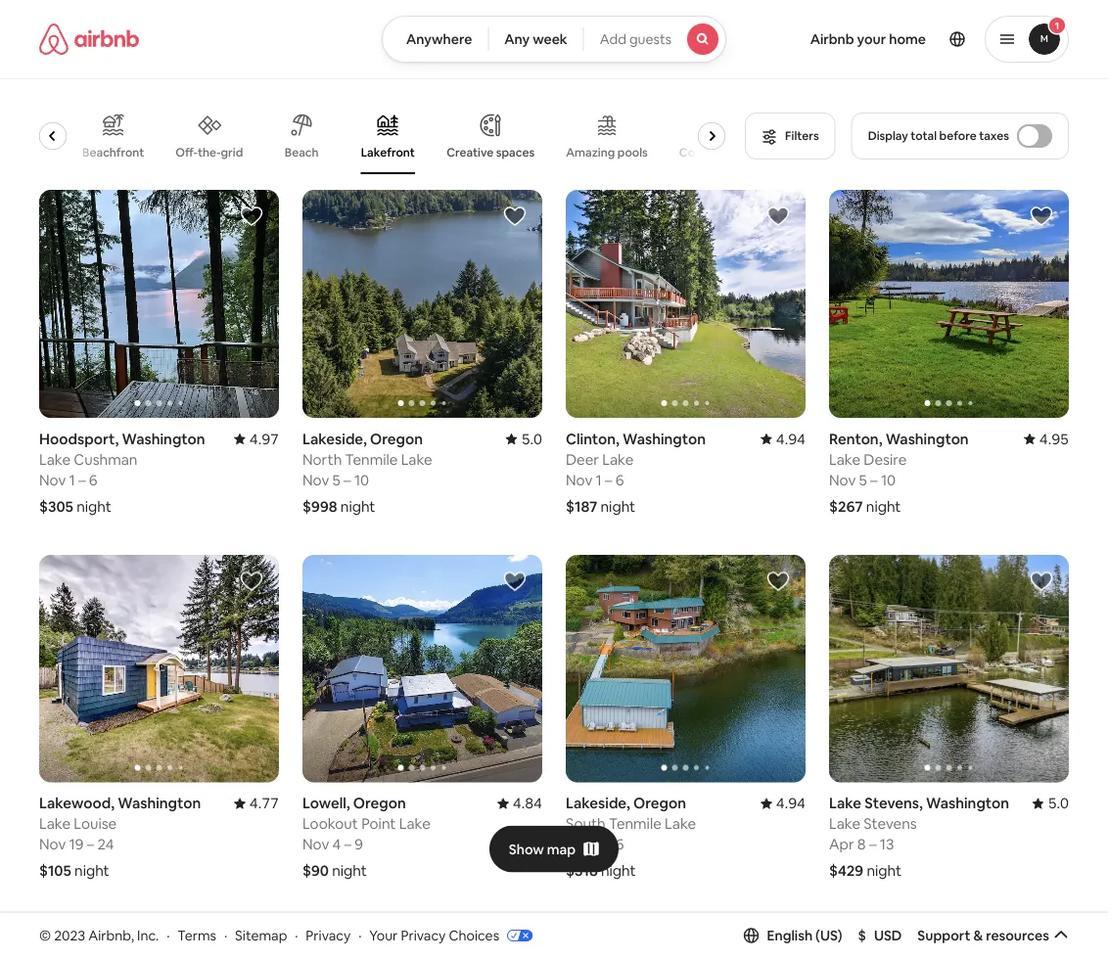 Task type: locate. For each thing, give the bounding box(es) containing it.
nov down north on the top
[[303, 470, 329, 489]]

5 inside renton, washington lake desire nov 5 – 10 $267 night
[[859, 470, 867, 489]]

pools
[[618, 145, 648, 160]]

washington
[[122, 429, 205, 448], [623, 429, 706, 448], [886, 429, 969, 448], [118, 794, 201, 813], [926, 794, 1009, 813]]

lake inside the lowell, oregon lookout point lake nov 4 – 9 $90 night
[[399, 815, 431, 834]]

– inside hoodsport, washington lake cushman nov 1 – 6 $305 night
[[78, 470, 86, 489]]

5.0 for lakeside, oregon north tenmile lake nov 5 – 10 $998 night
[[522, 429, 542, 448]]

tenmile inside lakeside, oregon north tenmile lake nov 5 – 10 $998 night
[[345, 450, 398, 469]]

19
[[69, 835, 84, 854]]

your privacy choices
[[369, 927, 499, 944]]

usd
[[874, 927, 902, 945]]

1 vertical spatial 5.0
[[1048, 794, 1069, 813]]

1 horizontal spatial privacy
[[401, 927, 446, 944]]

2 4.94 from the top
[[776, 794, 806, 813]]

desire
[[864, 450, 907, 469]]

show
[[509, 841, 544, 858]]

privacy left your
[[306, 927, 351, 944]]

night down 24
[[74, 862, 109, 881]]

oregon inside lakeside, oregon north tenmile lake nov 5 – 10 $998 night
[[370, 429, 423, 448]]

– inside lakewood, washington lake louise nov 19 – 24 $105 night
[[87, 835, 94, 854]]

1 4.94 from the top
[[776, 429, 806, 448]]

2 10 from the left
[[881, 470, 896, 489]]

nov inside hoodsport, washington lake cushman nov 1 – 6 $305 night
[[39, 470, 66, 489]]

washington right clinton,
[[623, 429, 706, 448]]

6 for lake
[[616, 470, 624, 489]]

1 horizontal spatial 10
[[881, 470, 896, 489]]

1 vertical spatial lakeside,
[[566, 794, 630, 813]]

apr
[[829, 835, 854, 854]]

© 2023 airbnb, inc. ·
[[39, 927, 170, 944]]

inc.
[[137, 927, 159, 944]]

nov
[[39, 470, 66, 489], [303, 470, 329, 489], [566, 470, 593, 489], [829, 470, 856, 489], [39, 835, 66, 854], [303, 835, 329, 854], [566, 835, 593, 854]]

add to wishlist: lakeside, oregon image
[[503, 205, 527, 228], [767, 570, 790, 593]]

5.0 out of 5 average rating image
[[1033, 794, 1069, 813]]

· right inc.
[[167, 927, 170, 944]]

privacy
[[306, 927, 351, 944], [401, 927, 446, 944]]

1 horizontal spatial 5.0
[[1048, 794, 1069, 813]]

4.97
[[249, 429, 279, 448]]

grid
[[221, 145, 244, 160]]

group containing off-the-grid
[[0, 98, 748, 174]]

1 · from the left
[[167, 927, 170, 944]]

night down 13
[[867, 862, 902, 881]]

week
[[533, 30, 568, 48]]

5 down desire
[[859, 470, 867, 489]]

off-the-grid
[[176, 145, 244, 160]]

support
[[918, 927, 971, 945]]

creative
[[447, 145, 494, 160]]

lake inside lakeside, oregon north tenmile lake nov 5 – 10 $998 night
[[401, 450, 432, 469]]

any week
[[504, 30, 568, 48]]

english
[[767, 927, 813, 945]]

privacy link
[[306, 927, 351, 944]]

lakeside, inside lakeside, oregon north tenmile lake nov 5 – 10 $998 night
[[303, 429, 367, 448]]

$998
[[303, 497, 337, 516]]

4.84
[[513, 794, 542, 813]]

–
[[78, 470, 86, 489], [344, 470, 351, 489], [605, 470, 612, 489], [870, 470, 878, 489], [87, 835, 94, 854], [344, 835, 352, 854], [605, 835, 612, 854], [869, 835, 877, 854]]

6 right map
[[616, 835, 624, 854]]

0 horizontal spatial add to wishlist: lakeside, oregon image
[[503, 205, 527, 228]]

1 5 from the left
[[332, 470, 341, 489]]

1 inside hoodsport, washington lake cushman nov 1 – 6 $305 night
[[69, 470, 75, 489]]

washington for desire
[[886, 429, 969, 448]]

1 10 from the left
[[354, 470, 369, 489]]

washington inside lake stevens, washington lake stevens apr 8 – 13 $429 night
[[926, 794, 1009, 813]]

1 inside lakeside, oregon south tenmile lake nov 1 – 6 $318 night
[[596, 835, 602, 854]]

nov up the "$305"
[[39, 470, 66, 489]]

night right $267
[[866, 497, 901, 516]]

10 inside lakeside, oregon north tenmile lake nov 5 – 10 $998 night
[[354, 470, 369, 489]]

none search field containing anywhere
[[382, 16, 727, 63]]

· left "privacy" link at the bottom left of the page
[[295, 927, 298, 944]]

1 horizontal spatial lakeside,
[[566, 794, 630, 813]]

1 horizontal spatial 5
[[859, 470, 867, 489]]

nov inside lakewood, washington lake louise nov 19 – 24 $105 night
[[39, 835, 66, 854]]

total
[[911, 128, 937, 143]]

5 down north on the top
[[332, 470, 341, 489]]

8
[[857, 835, 866, 854]]

night right $187
[[601, 497, 636, 516]]

nov inside lakeside, oregon north tenmile lake nov 5 – 10 $998 night
[[303, 470, 329, 489]]

10 inside renton, washington lake desire nov 5 – 10 $267 night
[[881, 470, 896, 489]]

2 5 from the left
[[859, 470, 867, 489]]

lakeside, inside lakeside, oregon south tenmile lake nov 1 – 6 $318 night
[[566, 794, 630, 813]]

clinton, washington deer lake nov 1 – 6 $187 night
[[566, 429, 706, 516]]

off-
[[176, 145, 198, 160]]

lakewood,
[[39, 794, 115, 813]]

4.94
[[776, 429, 806, 448], [776, 794, 806, 813]]

beach
[[285, 145, 319, 160]]

oregon inside the lowell, oregon lookout point lake nov 4 – 9 $90 night
[[353, 794, 406, 813]]

1
[[1055, 19, 1060, 32], [69, 470, 75, 489], [596, 470, 602, 489], [596, 835, 602, 854]]

0 horizontal spatial tenmile
[[345, 450, 398, 469]]

nov up $267
[[829, 470, 856, 489]]

· left your
[[358, 927, 362, 944]]

washington inside hoodsport, washington lake cushman nov 1 – 6 $305 night
[[122, 429, 205, 448]]

0 horizontal spatial 5.0
[[522, 429, 542, 448]]

washington up cushman
[[122, 429, 205, 448]]

night inside lakewood, washington lake louise nov 19 – 24 $105 night
[[74, 862, 109, 881]]

0 vertical spatial tenmile
[[345, 450, 398, 469]]

nov left 19
[[39, 835, 66, 854]]

washington right stevens,
[[926, 794, 1009, 813]]

6 inside clinton, washington deer lake nov 1 – 6 $187 night
[[616, 470, 624, 489]]

lowell,
[[303, 794, 350, 813]]

lake
[[39, 450, 71, 469], [401, 450, 432, 469], [602, 450, 634, 469], [829, 450, 861, 469], [829, 794, 862, 813], [39, 815, 71, 834], [399, 815, 431, 834], [665, 815, 696, 834], [829, 815, 861, 834]]

add to wishlist: lakeside, oregon image for 5.0
[[503, 205, 527, 228]]

2 · from the left
[[224, 927, 227, 944]]

6
[[89, 470, 98, 489], [616, 470, 624, 489], [616, 835, 624, 854]]

– inside renton, washington lake desire nov 5 – 10 $267 night
[[870, 470, 878, 489]]

night down 9
[[332, 862, 367, 881]]

$429
[[829, 862, 864, 881]]

1 vertical spatial 4.94
[[776, 794, 806, 813]]

10
[[354, 470, 369, 489], [881, 470, 896, 489]]

tenmile inside lakeside, oregon south tenmile lake nov 1 – 6 $318 night
[[609, 815, 662, 834]]

anywhere
[[406, 30, 472, 48]]

add to wishlist: lake stevens, washington image
[[1030, 570, 1053, 593]]

point
[[361, 815, 396, 834]]

lake inside lakewood, washington lake louise nov 19 – 24 $105 night
[[39, 815, 71, 834]]

None search field
[[382, 16, 727, 63]]

13
[[880, 835, 894, 854]]

1 vertical spatial add to wishlist: lakeside, oregon image
[[767, 570, 790, 593]]

airbnb
[[810, 30, 854, 48]]

6 down clinton,
[[616, 470, 624, 489]]

privacy right your
[[401, 927, 446, 944]]

washington inside renton, washington lake desire nov 5 – 10 $267 night
[[886, 429, 969, 448]]

©
[[39, 927, 51, 944]]

tenmile
[[345, 450, 398, 469], [609, 815, 662, 834]]

airbnb your home
[[810, 30, 926, 48]]

washington up desire
[[886, 429, 969, 448]]

guests
[[629, 30, 672, 48]]

6 inside hoodsport, washington lake cushman nov 1 – 6 $305 night
[[89, 470, 98, 489]]

5.0 for lake stevens, washington lake stevens apr 8 – 13 $429 night
[[1048, 794, 1069, 813]]

hoodsport, washington lake cushman nov 1 – 6 $305 night
[[39, 429, 205, 516]]

your
[[857, 30, 886, 48]]

oregon
[[370, 429, 423, 448], [353, 794, 406, 813], [634, 794, 686, 813]]

0 vertical spatial 4.94
[[776, 429, 806, 448]]

oregon for nov 1 – 6
[[634, 794, 686, 813]]

your
[[369, 927, 398, 944]]

0 vertical spatial lakeside,
[[303, 429, 367, 448]]

oregon for nov 4 – 9
[[353, 794, 406, 813]]

the-
[[198, 145, 221, 160]]

6 down cushman
[[89, 470, 98, 489]]

amazing pools
[[567, 145, 648, 160]]

5
[[332, 470, 341, 489], [859, 470, 867, 489]]

– inside lake stevens, washington lake stevens apr 8 – 13 $429 night
[[869, 835, 877, 854]]

· left add to wishlist: port orchard, washington icon
[[224, 927, 227, 944]]

renton, washington lake desire nov 5 – 10 $267 night
[[829, 429, 969, 516]]

4.94 for lakeside, oregon south tenmile lake nov 1 – 6 $318 night
[[776, 794, 806, 813]]

0 horizontal spatial lakeside,
[[303, 429, 367, 448]]

lakeside, up south
[[566, 794, 630, 813]]

$305
[[39, 497, 73, 516]]

washington inside lakewood, washington lake louise nov 19 – 24 $105 night
[[118, 794, 201, 813]]

add guests button
[[583, 16, 727, 63]]

1 vertical spatial tenmile
[[609, 815, 662, 834]]

night inside lakeside, oregon south tenmile lake nov 1 – 6 $318 night
[[601, 862, 636, 881]]

nov down south
[[566, 835, 593, 854]]

0 horizontal spatial 5
[[332, 470, 341, 489]]

night right '$318'
[[601, 862, 636, 881]]

tenmile right north on the top
[[345, 450, 398, 469]]

nov inside lakeside, oregon south tenmile lake nov 1 – 6 $318 night
[[566, 835, 593, 854]]

nov inside the lowell, oregon lookout point lake nov 4 – 9 $90 night
[[303, 835, 329, 854]]

tenmile right south
[[609, 815, 662, 834]]

cushman
[[74, 450, 137, 469]]

1 horizontal spatial add to wishlist: lakeside, oregon image
[[767, 570, 790, 593]]

countryside
[[680, 145, 748, 160]]

lakeside, for north
[[303, 429, 367, 448]]

washington for cushman
[[122, 429, 205, 448]]

washington right lakewood,
[[118, 794, 201, 813]]

nov left 4
[[303, 835, 329, 854]]

0 horizontal spatial privacy
[[306, 927, 351, 944]]

5.0
[[522, 429, 542, 448], [1048, 794, 1069, 813]]

0 vertical spatial add to wishlist: lakeside, oregon image
[[503, 205, 527, 228]]

3 · from the left
[[295, 927, 298, 944]]

1 horizontal spatial tenmile
[[609, 815, 662, 834]]

lakeside, oregon north tenmile lake nov 5 – 10 $998 night
[[303, 429, 432, 516]]

oregon inside lakeside, oregon south tenmile lake nov 1 – 6 $318 night
[[634, 794, 686, 813]]

group
[[0, 98, 748, 174], [39, 190, 279, 418], [303, 190, 542, 418], [566, 190, 806, 418], [829, 190, 1069, 418], [39, 555, 279, 783], [303, 555, 542, 783], [566, 555, 806, 783], [829, 555, 1069, 783], [39, 920, 279, 959], [303, 920, 542, 959], [566, 920, 806, 959], [829, 920, 1069, 959]]

1 inside dropdown button
[[1055, 19, 1060, 32]]

lakefront
[[361, 145, 415, 160]]

lakeside, oregon south tenmile lake nov 1 – 6 $318 night
[[566, 794, 696, 881]]

0 horizontal spatial 10
[[354, 470, 369, 489]]

night right the $998
[[341, 497, 375, 516]]

lake stevens, washington lake stevens apr 8 – 13 $429 night
[[829, 794, 1009, 881]]

clinton,
[[566, 429, 620, 448]]

nov down deer
[[566, 470, 593, 489]]

lake inside lakeside, oregon south tenmile lake nov 1 – 6 $318 night
[[665, 815, 696, 834]]

·
[[167, 927, 170, 944], [224, 927, 227, 944], [295, 927, 298, 944], [358, 927, 362, 944]]

washington inside clinton, washington deer lake nov 1 – 6 $187 night
[[623, 429, 706, 448]]

0 vertical spatial 5.0
[[522, 429, 542, 448]]

– inside the lowell, oregon lookout point lake nov 4 – 9 $90 night
[[344, 835, 352, 854]]

lakeside, up north on the top
[[303, 429, 367, 448]]

add to wishlist: spanaway, washington image
[[1030, 935, 1053, 958]]

night right the "$305"
[[77, 497, 111, 516]]



Task type: describe. For each thing, give the bounding box(es) containing it.
louise
[[74, 815, 117, 834]]

english (us) button
[[744, 927, 843, 945]]

spaces
[[497, 145, 535, 160]]

nov inside renton, washington lake desire nov 5 – 10 $267 night
[[829, 470, 856, 489]]

5 inside lakeside, oregon north tenmile lake nov 5 – 10 $998 night
[[332, 470, 341, 489]]

tenmile for 6
[[609, 815, 662, 834]]

4.77
[[249, 794, 279, 813]]

lookout
[[303, 815, 358, 834]]

sitemap link
[[235, 927, 287, 944]]

airbnb your home link
[[799, 19, 938, 60]]

$187
[[566, 497, 598, 516]]

add
[[600, 30, 626, 48]]

resources
[[986, 927, 1050, 945]]

5.0 out of 5 average rating image
[[506, 429, 542, 448]]

4.84 out of 5 average rating image
[[497, 794, 542, 813]]

lake inside renton, washington lake desire nov 5 – 10 $267 night
[[829, 450, 861, 469]]

4.95
[[1040, 429, 1069, 448]]

night inside hoodsport, washington lake cushman nov 1 – 6 $305 night
[[77, 497, 111, 516]]

24
[[97, 835, 114, 854]]

display total before taxes button
[[851, 113, 1069, 160]]

sitemap
[[235, 927, 287, 944]]

night inside lake stevens, washington lake stevens apr 8 – 13 $429 night
[[867, 862, 902, 881]]

night inside the lowell, oregon lookout point lake nov 4 – 9 $90 night
[[332, 862, 367, 881]]

6 for cushman
[[89, 470, 98, 489]]

washington for louise
[[118, 794, 201, 813]]

lakewood, washington lake louise nov 19 – 24 $105 night
[[39, 794, 201, 881]]

lowell, oregon lookout point lake nov 4 – 9 $90 night
[[303, 794, 431, 881]]

add to wishlist: lakewood, washington image
[[240, 570, 263, 593]]

terms · sitemap · privacy
[[178, 927, 351, 944]]

night inside renton, washington lake desire nov 5 – 10 $267 night
[[866, 497, 901, 516]]

4 · from the left
[[358, 927, 362, 944]]

home
[[889, 30, 926, 48]]

profile element
[[750, 0, 1069, 78]]

4.94 out of 5 average rating image
[[761, 429, 806, 448]]

$267
[[829, 497, 863, 516]]

map
[[547, 841, 576, 858]]

north
[[303, 450, 342, 469]]

support & resources
[[918, 927, 1050, 945]]

deer
[[566, 450, 599, 469]]

night inside lakeside, oregon north tenmile lake nov 5 – 10 $998 night
[[341, 497, 375, 516]]

1 inside clinton, washington deer lake nov 1 – 6 $187 night
[[596, 470, 602, 489]]

– inside clinton, washington deer lake nov 1 – 6 $187 night
[[605, 470, 612, 489]]

any
[[504, 30, 530, 48]]

show map button
[[489, 826, 619, 873]]

filters button
[[745, 113, 836, 160]]

$105
[[39, 862, 71, 881]]

9
[[355, 835, 363, 854]]

tenmile for 10
[[345, 450, 398, 469]]

add to wishlist: lincoln city, oregon image
[[767, 935, 790, 958]]

support & resources button
[[918, 927, 1069, 945]]

4.95 out of 5 average rating image
[[1024, 429, 1069, 448]]

english (us)
[[767, 927, 843, 945]]

4
[[332, 835, 341, 854]]

stevens
[[864, 815, 917, 834]]

nov inside clinton, washington deer lake nov 1 – 6 $187 night
[[566, 470, 593, 489]]

castles
[[4, 145, 45, 160]]

lakeside, for south
[[566, 794, 630, 813]]

airbnb,
[[88, 927, 134, 944]]

$90
[[303, 862, 329, 881]]

6 inside lakeside, oregon south tenmile lake nov 1 – 6 $318 night
[[616, 835, 624, 854]]

– inside lakeside, oregon south tenmile lake nov 1 – 6 $318 night
[[605, 835, 612, 854]]

lake inside hoodsport, washington lake cushman nov 1 – 6 $305 night
[[39, 450, 71, 469]]

lake inside clinton, washington deer lake nov 1 – 6 $187 night
[[602, 450, 634, 469]]

add to wishlist: renton, washington image
[[1030, 205, 1053, 228]]

add to wishlist: lowell, oregon image
[[503, 570, 527, 593]]

add to wishlist: hoodsport, washington image
[[240, 205, 263, 228]]

filters
[[785, 128, 819, 143]]

stevens,
[[865, 794, 923, 813]]

add to wishlist: shelton, washington image
[[503, 935, 527, 958]]

terms
[[178, 927, 216, 944]]

display total before taxes
[[868, 128, 1009, 143]]

beachfront
[[83, 145, 145, 160]]

4.77 out of 5 average rating image
[[234, 794, 279, 813]]

terms link
[[178, 927, 216, 944]]

renton,
[[829, 429, 883, 448]]

add guests
[[600, 30, 672, 48]]

&
[[974, 927, 983, 945]]

1 privacy from the left
[[306, 927, 351, 944]]

add to wishlist: lakeside, oregon image for 4.94
[[767, 570, 790, 593]]

washington for lake
[[623, 429, 706, 448]]

2 privacy from the left
[[401, 927, 446, 944]]

creative spaces
[[447, 145, 535, 160]]

– inside lakeside, oregon north tenmile lake nov 5 – 10 $998 night
[[344, 470, 351, 489]]

night inside clinton, washington deer lake nov 1 – 6 $187 night
[[601, 497, 636, 516]]

hoodsport,
[[39, 429, 119, 448]]

south
[[566, 815, 606, 834]]

amazing
[[567, 145, 616, 160]]

1 button
[[985, 16, 1069, 63]]

(us)
[[816, 927, 843, 945]]

show map
[[509, 841, 576, 858]]

4.97 out of 5 average rating image
[[234, 429, 279, 448]]

$
[[858, 927, 866, 945]]

4.94 out of 5 average rating image
[[761, 794, 806, 813]]

choices
[[449, 927, 499, 944]]

any week button
[[488, 16, 584, 63]]

taxes
[[979, 128, 1009, 143]]

4.94 for clinton, washington deer lake nov 1 – 6 $187 night
[[776, 429, 806, 448]]

2023
[[54, 927, 85, 944]]

oregon for nov 5 – 10
[[370, 429, 423, 448]]

add to wishlist: clinton, washington image
[[767, 205, 790, 228]]

before
[[939, 128, 977, 143]]

add to wishlist: port orchard, washington image
[[240, 935, 263, 958]]



Task type: vqa. For each thing, say whether or not it's contained in the screenshot.
louise
yes



